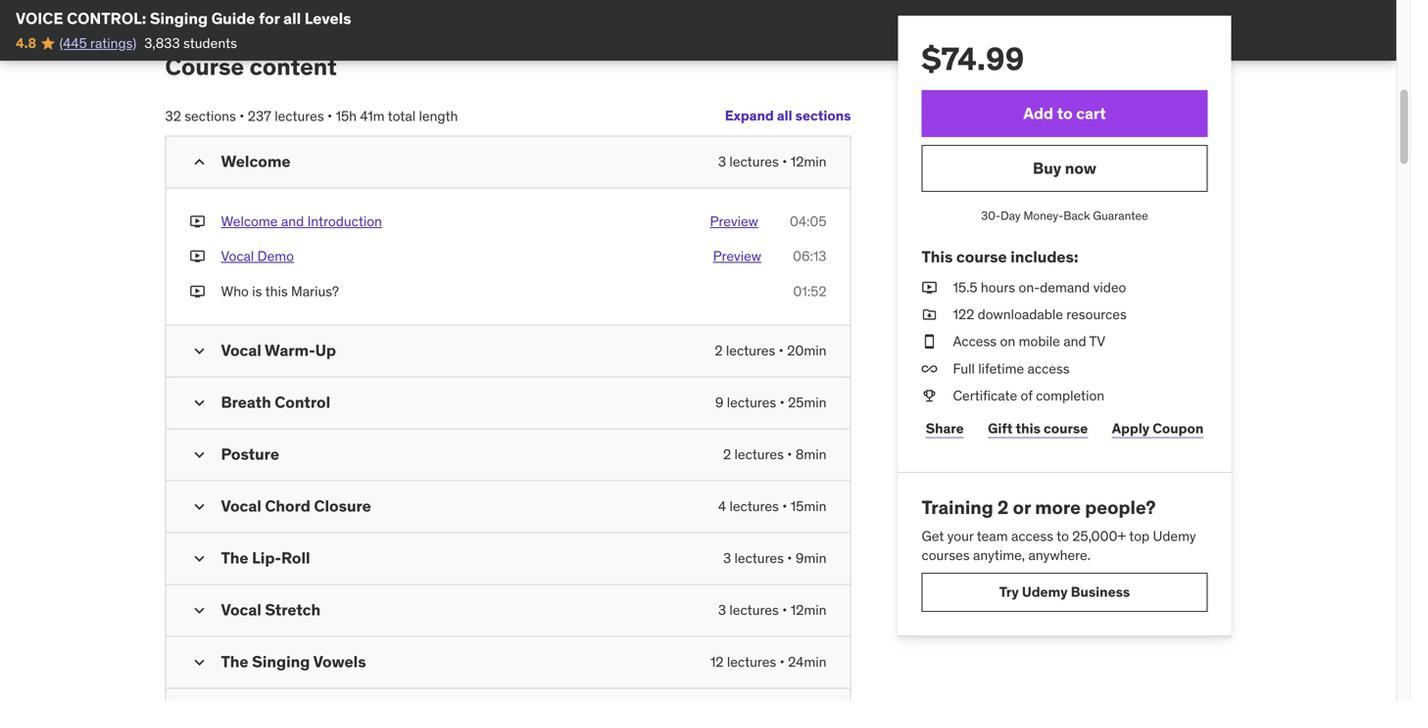 Task type: locate. For each thing, give the bounding box(es) containing it.
welcome and introduction
[[221, 213, 382, 230]]

to inside $74.99 add to cart
[[1057, 103, 1073, 123]]

1 vertical spatial this
[[1016, 420, 1041, 438]]

training 2 or more people? get your team access to 25,000+ top udemy courses anytime, anywhere.
[[922, 496, 1197, 564]]

0 horizontal spatial udemy
[[1022, 584, 1068, 601]]

1 vertical spatial 2
[[723, 446, 731, 464]]

back
[[1064, 208, 1090, 223]]

vocal inside button
[[221, 248, 254, 265]]

marius?
[[291, 283, 339, 300]]

welcome up vocal demo
[[221, 213, 278, 230]]

2 for vocal warm-up
[[715, 342, 723, 360]]

• left 20min
[[779, 342, 784, 360]]

• down '3 lectures • 9min'
[[782, 602, 787, 619]]

on
[[1000, 333, 1016, 351]]

vocal left chord
[[221, 496, 262, 516]]

1 3 lectures • 12min from the top
[[718, 153, 827, 171]]

now
[[1065, 158, 1097, 178]]

try udemy business
[[1000, 584, 1130, 601]]

0 horizontal spatial course
[[957, 247, 1007, 267]]

06:13
[[793, 248, 827, 265]]

access on mobile and tv
[[953, 333, 1106, 351]]

0 horizontal spatial all
[[283, 8, 301, 28]]

preview for 06:13
[[713, 248, 762, 265]]

1 vertical spatial singing
[[252, 652, 310, 672]]

control
[[275, 392, 330, 413]]

1 to from the top
[[1057, 103, 1073, 123]]

vocal up the who
[[221, 248, 254, 265]]

5 small image from the top
[[190, 601, 209, 621]]

3 down expand
[[718, 153, 726, 171]]

small image left chord
[[190, 497, 209, 517]]

12 lectures • 24min
[[710, 654, 827, 671]]

2 vertical spatial xsmall image
[[922, 360, 938, 379]]

small image left vocal stretch
[[190, 601, 209, 621]]

2 lectures • 8min
[[723, 446, 827, 464]]

2 up 4
[[723, 446, 731, 464]]

lectures up 9 lectures • 25min
[[726, 342, 776, 360]]

certificate
[[953, 387, 1018, 405]]

singing up 3,833 students
[[150, 8, 208, 28]]

1 vertical spatial small image
[[190, 549, 209, 569]]

small image left posture on the bottom left of the page
[[190, 445, 209, 465]]

sections
[[796, 107, 851, 125], [185, 107, 236, 125]]

0 vertical spatial udemy
[[1153, 528, 1197, 545]]

xsmall image left vocal demo button
[[190, 247, 205, 266]]

0 vertical spatial and
[[281, 213, 304, 230]]

the down vocal stretch
[[221, 652, 249, 672]]

2 left the or
[[998, 496, 1009, 519]]

vocal
[[221, 248, 254, 265], [221, 340, 262, 361], [221, 496, 262, 516], [221, 600, 262, 620]]

preview left 06:13
[[713, 248, 762, 265]]

and left "tv"
[[1064, 333, 1087, 351]]

this right is
[[265, 283, 288, 300]]

1 horizontal spatial and
[[1064, 333, 1087, 351]]

lectures up the 12 lectures • 24min
[[730, 602, 779, 619]]

0 vertical spatial all
[[283, 8, 301, 28]]

3
[[718, 153, 726, 171], [723, 550, 731, 567], [718, 602, 726, 619]]

0 vertical spatial course
[[957, 247, 1007, 267]]

• left the 15min at the bottom of the page
[[782, 498, 788, 515]]

chord
[[265, 496, 311, 516]]

0 vertical spatial this
[[265, 283, 288, 300]]

xsmall image for access
[[922, 332, 938, 352]]

course
[[957, 247, 1007, 267], [1044, 420, 1088, 438]]

• left 9min
[[787, 550, 792, 567]]

1 horizontal spatial all
[[777, 107, 793, 125]]

4
[[718, 498, 726, 515]]

0 vertical spatial small image
[[190, 393, 209, 413]]

1 vertical spatial and
[[1064, 333, 1087, 351]]

• for vocal warm-up
[[779, 342, 784, 360]]

24min
[[788, 654, 827, 671]]

welcome down 237
[[221, 152, 291, 172]]

this right gift
[[1016, 420, 1041, 438]]

content
[[250, 52, 337, 81]]

• down expand all sections dropdown button
[[782, 153, 787, 171]]

roll
[[281, 548, 310, 568]]

mobile
[[1019, 333, 1060, 351]]

gift this course link
[[984, 410, 1093, 449]]

add to cart button
[[922, 90, 1208, 137]]

welcome for welcome and introduction
[[221, 213, 278, 230]]

122 downloadable resources
[[953, 306, 1127, 324]]

small image for vocal warm-up
[[190, 341, 209, 361]]

singing
[[150, 8, 208, 28], [252, 652, 310, 672]]

4 small image from the top
[[190, 497, 209, 517]]

lectures for control
[[727, 394, 777, 412]]

xsmall image
[[190, 247, 205, 266], [922, 305, 938, 325], [922, 360, 938, 379]]

• left 8min
[[787, 446, 792, 464]]

3 lectures • 12min down '3 lectures • 9min'
[[718, 602, 827, 619]]

1 vertical spatial 3 lectures • 12min
[[718, 602, 827, 619]]

all right for
[[283, 8, 301, 28]]

12min up 24min
[[791, 602, 827, 619]]

expand
[[725, 107, 774, 125]]

small image down course
[[190, 152, 209, 172]]

2 3 lectures • 12min from the top
[[718, 602, 827, 619]]

sections right 32
[[185, 107, 236, 125]]

• for welcome
[[782, 153, 787, 171]]

0 vertical spatial 3 lectures • 12min
[[718, 153, 827, 171]]

vocal left stretch
[[221, 600, 262, 620]]

4 vocal from the top
[[221, 600, 262, 620]]

0 vertical spatial singing
[[150, 8, 208, 28]]

xsmall image for 15.5
[[922, 278, 938, 298]]

1 vertical spatial all
[[777, 107, 793, 125]]

total
[[388, 107, 416, 125]]

lectures right 237
[[275, 107, 324, 125]]

to
[[1057, 103, 1073, 123], [1057, 528, 1069, 545]]

• for vocal chord closure
[[782, 498, 788, 515]]

and inside button
[[281, 213, 304, 230]]

3 for stretch
[[718, 602, 726, 619]]

1 horizontal spatial udemy
[[1153, 528, 1197, 545]]

12
[[710, 654, 724, 671]]

xsmall image left 122
[[922, 305, 938, 325]]

small image left the singing vowels
[[190, 653, 209, 673]]

anywhere.
[[1029, 547, 1091, 564]]

0 horizontal spatial and
[[281, 213, 304, 230]]

xsmall image
[[190, 212, 205, 231], [922, 278, 938, 298], [190, 282, 205, 301], [922, 332, 938, 352], [922, 387, 938, 406]]

try
[[1000, 584, 1019, 601]]

share button
[[922, 410, 968, 449]]

04:05
[[790, 213, 827, 230]]

small image left "the lip-roll"
[[190, 549, 209, 569]]

3 lectures • 12min down expand all sections dropdown button
[[718, 153, 827, 171]]

welcome inside button
[[221, 213, 278, 230]]

2 vertical spatial 3
[[718, 602, 726, 619]]

3 lectures • 12min
[[718, 153, 827, 171], [718, 602, 827, 619]]

0 horizontal spatial singing
[[150, 8, 208, 28]]

1 vertical spatial welcome
[[221, 213, 278, 230]]

• for the singing vowels
[[780, 654, 785, 671]]

courses
[[922, 547, 970, 564]]

apply
[[1112, 420, 1150, 438]]

0 vertical spatial the
[[221, 548, 249, 568]]

1 vertical spatial course
[[1044, 420, 1088, 438]]

1 sections from the left
[[796, 107, 851, 125]]

1 small image from the top
[[190, 152, 209, 172]]

small image left 'breath'
[[190, 393, 209, 413]]

• left 24min
[[780, 654, 785, 671]]

small image left vocal warm-up
[[190, 341, 209, 361]]

1 vertical spatial the
[[221, 652, 249, 672]]

2 up the 9
[[715, 342, 723, 360]]

lectures left 9min
[[735, 550, 784, 567]]

share
[[926, 420, 964, 438]]

lectures
[[275, 107, 324, 125], [730, 153, 779, 171], [726, 342, 776, 360], [727, 394, 777, 412], [735, 446, 784, 464], [730, 498, 779, 515], [735, 550, 784, 567], [730, 602, 779, 619], [727, 654, 777, 671]]

4.8
[[16, 34, 36, 52]]

on-
[[1019, 279, 1040, 297]]

2 the from the top
[[221, 652, 249, 672]]

32 sections • 237 lectures • 15h 41m total length
[[165, 107, 458, 125]]

2 lectures • 20min
[[715, 342, 827, 360]]

the for the lip-roll
[[221, 548, 249, 568]]

0 vertical spatial preview
[[710, 213, 759, 230]]

1 vertical spatial 3
[[723, 550, 731, 567]]

1 small image from the top
[[190, 393, 209, 413]]

2 small image from the top
[[190, 549, 209, 569]]

1 vertical spatial preview
[[713, 248, 762, 265]]

8min
[[796, 446, 827, 464]]

this
[[265, 283, 288, 300], [1016, 420, 1041, 438]]

2 to from the top
[[1057, 528, 1069, 545]]

and up 'demo'
[[281, 213, 304, 230]]

udemy right top
[[1153, 528, 1197, 545]]

2
[[715, 342, 723, 360], [723, 446, 731, 464], [998, 496, 1009, 519]]

1 horizontal spatial sections
[[796, 107, 851, 125]]

vocal demo
[[221, 248, 294, 265]]

0 vertical spatial 2
[[715, 342, 723, 360]]

1 welcome from the top
[[221, 152, 291, 172]]

the left the lip-
[[221, 548, 249, 568]]

3 up 12
[[718, 602, 726, 619]]

0 vertical spatial welcome
[[221, 152, 291, 172]]

lectures right the 9
[[727, 394, 777, 412]]

more
[[1035, 496, 1081, 519]]

small image for vocal stretch
[[190, 601, 209, 621]]

expand all sections button
[[725, 97, 851, 136]]

xsmall image left full
[[922, 360, 938, 379]]

0 horizontal spatial sections
[[185, 107, 236, 125]]

1 vertical spatial udemy
[[1022, 584, 1068, 601]]

preview left 04:05 on the top right
[[710, 213, 759, 230]]

2 vertical spatial 2
[[998, 496, 1009, 519]]

12min down expand all sections dropdown button
[[791, 153, 827, 171]]

0 vertical spatial access
[[1028, 360, 1070, 378]]

32
[[165, 107, 181, 125]]

small image
[[190, 393, 209, 413], [190, 549, 209, 569], [190, 653, 209, 673]]

1 vertical spatial xsmall image
[[922, 305, 938, 325]]

2 12min from the top
[[791, 602, 827, 619]]

0 vertical spatial 12min
[[791, 153, 827, 171]]

lectures right 4
[[730, 498, 779, 515]]

2 vocal from the top
[[221, 340, 262, 361]]

to up anywhere.
[[1057, 528, 1069, 545]]

and
[[281, 213, 304, 230], [1064, 333, 1087, 351]]

the singing vowels
[[221, 652, 366, 672]]

9min
[[796, 550, 827, 567]]

3 down 4
[[723, 550, 731, 567]]

2 vertical spatial small image
[[190, 653, 209, 673]]

• left 237
[[239, 107, 244, 125]]

course up hours
[[957, 247, 1007, 267]]

vocal left the warm-
[[221, 340, 262, 361]]

3 vocal from the top
[[221, 496, 262, 516]]

1 vertical spatial 12min
[[791, 602, 827, 619]]

access
[[1028, 360, 1070, 378], [1012, 528, 1054, 545]]

• left 15h 41m
[[327, 107, 332, 125]]

of
[[1021, 387, 1033, 405]]

15min
[[791, 498, 827, 515]]

1 the from the top
[[221, 548, 249, 568]]

the
[[221, 548, 249, 568], [221, 652, 249, 672]]

udemy
[[1153, 528, 1197, 545], [1022, 584, 1068, 601]]

buy now
[[1033, 158, 1097, 178]]

•
[[239, 107, 244, 125], [327, 107, 332, 125], [782, 153, 787, 171], [779, 342, 784, 360], [780, 394, 785, 412], [787, 446, 792, 464], [782, 498, 788, 515], [787, 550, 792, 567], [782, 602, 787, 619], [780, 654, 785, 671]]

course down completion
[[1044, 420, 1088, 438]]

1 12min from the top
[[791, 153, 827, 171]]

all right expand
[[777, 107, 793, 125]]

small image
[[190, 152, 209, 172], [190, 341, 209, 361], [190, 445, 209, 465], [190, 497, 209, 517], [190, 601, 209, 621]]

15.5 hours on-demand video
[[953, 279, 1127, 297]]

welcome
[[221, 152, 291, 172], [221, 213, 278, 230]]

2 small image from the top
[[190, 341, 209, 361]]

introduction
[[307, 213, 382, 230]]

• for the lip-roll
[[787, 550, 792, 567]]

welcome and introduction button
[[221, 212, 382, 231]]

• for posture
[[787, 446, 792, 464]]

3 small image from the top
[[190, 445, 209, 465]]

3,833
[[144, 34, 180, 52]]

1 vertical spatial to
[[1057, 528, 1069, 545]]

udemy right try
[[1022, 584, 1068, 601]]

$74.99 add to cart
[[922, 39, 1106, 123]]

3 small image from the top
[[190, 653, 209, 673]]

9 lectures • 25min
[[715, 394, 827, 412]]

access
[[953, 333, 997, 351]]

1 vertical spatial access
[[1012, 528, 1054, 545]]

course
[[165, 52, 244, 81]]

access down mobile
[[1028, 360, 1070, 378]]

2 inside training 2 or more people? get your team access to 25,000+ top udemy courses anytime, anywhere.
[[998, 496, 1009, 519]]

1 vocal from the top
[[221, 248, 254, 265]]

sections right expand
[[796, 107, 851, 125]]

to left the cart
[[1057, 103, 1073, 123]]

3 lectures • 12min for welcome
[[718, 153, 827, 171]]

lectures right 12
[[727, 654, 777, 671]]

3,833 students
[[144, 34, 237, 52]]

0 vertical spatial to
[[1057, 103, 1073, 123]]

who is this marius?
[[221, 283, 339, 300]]

small image for the singing vowels
[[190, 653, 209, 673]]

• for vocal stretch
[[782, 602, 787, 619]]

udemy inside training 2 or more people? get your team access to 25,000+ top udemy courses anytime, anywhere.
[[1153, 528, 1197, 545]]

access down the or
[[1012, 528, 1054, 545]]

singing down vocal stretch
[[252, 652, 310, 672]]

2 welcome from the top
[[221, 213, 278, 230]]

• left 25min
[[780, 394, 785, 412]]



Task type: vqa. For each thing, say whether or not it's contained in the screenshot.
32
yes



Task type: describe. For each thing, give the bounding box(es) containing it.
25min
[[788, 394, 827, 412]]

lectures for stretch
[[730, 602, 779, 619]]

• for breath control
[[780, 394, 785, 412]]

vocal for vocal stretch
[[221, 600, 262, 620]]

30-day money-back guarantee
[[982, 208, 1149, 223]]

lectures for chord
[[730, 498, 779, 515]]

vocal demo button
[[221, 247, 294, 266]]

small image for posture
[[190, 445, 209, 465]]

12min for vocal stretch
[[791, 602, 827, 619]]

preview for 04:05
[[710, 213, 759, 230]]

lectures left 8min
[[735, 446, 784, 464]]

3 lectures • 9min
[[723, 550, 827, 567]]

access inside training 2 or more people? get your team access to 25,000+ top udemy courses anytime, anywhere.
[[1012, 528, 1054, 545]]

to inside training 2 or more people? get your team access to 25,000+ top udemy courses anytime, anywhere.
[[1057, 528, 1069, 545]]

1 horizontal spatial course
[[1044, 420, 1088, 438]]

vocal for vocal chord closure
[[221, 496, 262, 516]]

buy now button
[[922, 145, 1208, 192]]

(445
[[59, 34, 87, 52]]

15.5
[[953, 279, 978, 297]]

length
[[419, 107, 458, 125]]

levels
[[305, 8, 351, 28]]

add
[[1024, 103, 1054, 123]]

small image for breath control
[[190, 393, 209, 413]]

the for the singing vowels
[[221, 652, 249, 672]]

coupon
[[1153, 420, 1204, 438]]

0 vertical spatial 3
[[718, 153, 726, 171]]

voice control: singing guide for all levels
[[16, 8, 351, 28]]

9
[[715, 394, 724, 412]]

team
[[977, 528, 1008, 545]]

buy
[[1033, 158, 1062, 178]]

apply coupon button
[[1108, 410, 1208, 449]]

this
[[922, 247, 953, 267]]

is
[[252, 283, 262, 300]]

small image for the lip-roll
[[190, 549, 209, 569]]

get
[[922, 528, 944, 545]]

2 for posture
[[723, 446, 731, 464]]

xsmall image for certificate
[[922, 387, 938, 406]]

closure
[[314, 496, 371, 516]]

breath control
[[221, 392, 330, 413]]

xsmall image for full
[[922, 360, 938, 379]]

people?
[[1085, 496, 1156, 519]]

stretch
[[265, 600, 321, 620]]

top
[[1130, 528, 1150, 545]]

demo
[[257, 248, 294, 265]]

course content
[[165, 52, 337, 81]]

lip-
[[252, 548, 281, 568]]

ratings)
[[90, 34, 136, 52]]

certificate of completion
[[953, 387, 1105, 405]]

all inside dropdown button
[[777, 107, 793, 125]]

posture
[[221, 444, 279, 464]]

0 vertical spatial xsmall image
[[190, 247, 205, 266]]

1 horizontal spatial this
[[1016, 420, 1041, 438]]

this course includes:
[[922, 247, 1079, 267]]

vocal warm-up
[[221, 340, 336, 361]]

vocal chord closure
[[221, 496, 371, 516]]

25,000+
[[1073, 528, 1126, 545]]

3 for lip-
[[723, 550, 731, 567]]

business
[[1071, 584, 1130, 601]]

resources
[[1067, 306, 1127, 324]]

guide
[[211, 8, 255, 28]]

apply coupon
[[1112, 420, 1204, 438]]

cart
[[1077, 103, 1106, 123]]

the lip-roll
[[221, 548, 310, 568]]

2 sections from the left
[[185, 107, 236, 125]]

breath
[[221, 392, 271, 413]]

up
[[315, 340, 336, 361]]

day
[[1001, 208, 1021, 223]]

lectures down expand
[[730, 153, 779, 171]]

welcome for welcome
[[221, 152, 291, 172]]

30-
[[982, 208, 1001, 223]]

lectures for lip-
[[735, 550, 784, 567]]

sections inside dropdown button
[[796, 107, 851, 125]]

15h 41m
[[336, 107, 385, 125]]

money-
[[1024, 208, 1064, 223]]

small image for vocal chord closure
[[190, 497, 209, 517]]

who
[[221, 283, 249, 300]]

guarantee
[[1093, 208, 1149, 223]]

12min for welcome
[[791, 153, 827, 171]]

your
[[948, 528, 974, 545]]

lectures for singing
[[727, 654, 777, 671]]

full lifetime access
[[953, 360, 1070, 378]]

lectures for warm-
[[726, 342, 776, 360]]

training
[[922, 496, 994, 519]]

01:52
[[793, 283, 827, 300]]

anytime,
[[973, 547, 1025, 564]]

small image for welcome
[[190, 152, 209, 172]]

voice
[[16, 8, 63, 28]]

0 horizontal spatial this
[[265, 283, 288, 300]]

downloadable
[[978, 306, 1063, 324]]

try udemy business link
[[922, 573, 1208, 613]]

video
[[1094, 279, 1127, 297]]

xsmall image for 122
[[922, 305, 938, 325]]

$74.99
[[922, 39, 1025, 78]]

vocal for vocal warm-up
[[221, 340, 262, 361]]

lifetime
[[979, 360, 1025, 378]]

completion
[[1036, 387, 1105, 405]]

3 lectures • 12min for vocal stretch
[[718, 602, 827, 619]]

vocal stretch
[[221, 600, 321, 620]]

vocal for vocal demo
[[221, 248, 254, 265]]

4 lectures • 15min
[[718, 498, 827, 515]]

includes:
[[1011, 247, 1079, 267]]

control:
[[67, 8, 146, 28]]

vowels
[[313, 652, 366, 672]]

1 horizontal spatial singing
[[252, 652, 310, 672]]



